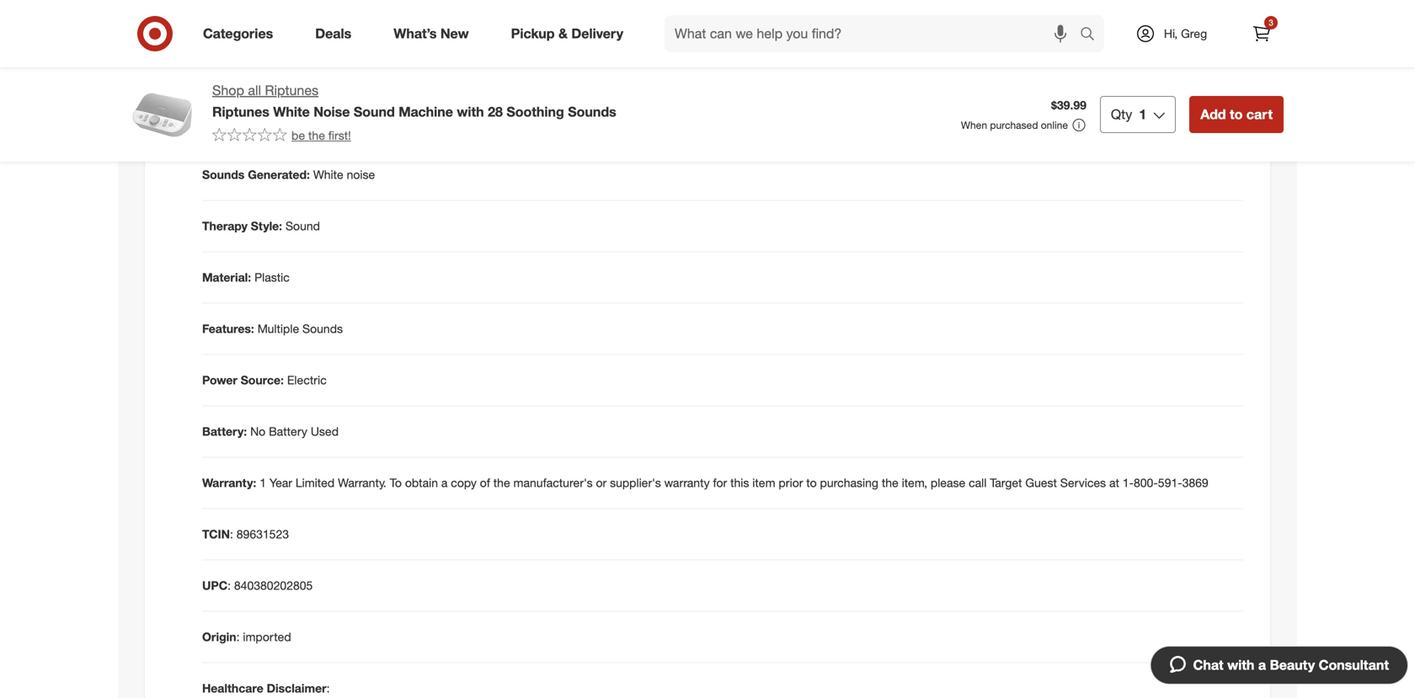 Task type: locate. For each thing, give the bounding box(es) containing it.
the
[[308, 128, 325, 143], [494, 476, 510, 490], [882, 476, 899, 490]]

0 vertical spatial with
[[457, 104, 484, 120]]

2 horizontal spatial sounds
[[568, 104, 617, 120]]

be the first!
[[292, 128, 351, 143]]

pickup & delivery
[[511, 25, 624, 42]]

machine
[[399, 104, 453, 120]]

riptunes down (overall):
[[265, 82, 319, 99]]

sound down 'dimensions (overall): 3.7 inches (l), 3.11 inches (h) x 5.9 inches (w)'
[[354, 104, 395, 120]]

warranty: 1 year limited warranty. to obtain a copy of the manufacturer's or supplier's warranty for this item prior to purchasing the item, please call target guest services at 1-800-591-3869
[[202, 476, 1209, 490]]

0 horizontal spatial 1
[[260, 476, 266, 490]]

1 horizontal spatial to
[[1230, 106, 1243, 123]]

0 horizontal spatial the
[[308, 128, 325, 143]]

2 horizontal spatial inches
[[513, 64, 547, 79]]

What can we help you find? suggestions appear below search field
[[665, 15, 1084, 52]]

1 horizontal spatial 1
[[1139, 106, 1147, 123]]

sounds down the "(w)"
[[568, 104, 617, 120]]

at
[[1110, 476, 1120, 490]]

inches left (h)
[[428, 64, 462, 79]]

89631523
[[237, 527, 289, 542]]

inches right 3.7
[[344, 64, 378, 79]]

1 horizontal spatial sound
[[354, 104, 395, 120]]

inches
[[344, 64, 378, 79], [428, 64, 462, 79], [513, 64, 547, 79]]

with left 28
[[457, 104, 484, 120]]

beauty
[[1270, 657, 1315, 674]]

pickup & delivery link
[[497, 15, 645, 52]]

tcin
[[202, 527, 230, 542]]

1 horizontal spatial with
[[1228, 657, 1255, 674]]

0 vertical spatial sound
[[354, 104, 395, 120]]

supplier's
[[610, 476, 661, 490]]

weight: 7.9 ounces
[[202, 116, 306, 131]]

new
[[441, 25, 469, 42]]

1 horizontal spatial inches
[[428, 64, 462, 79]]

7.9
[[247, 116, 264, 131]]

1 vertical spatial to
[[807, 476, 817, 490]]

x
[[484, 64, 490, 79]]

1 vertical spatial sound
[[286, 219, 320, 233]]

1 for warranty:
[[260, 476, 266, 490]]

plastic
[[255, 270, 290, 285]]

0 horizontal spatial to
[[807, 476, 817, 490]]

0 horizontal spatial white
[[273, 104, 310, 120]]

weight:
[[202, 116, 244, 131]]

consultant
[[1319, 657, 1389, 674]]

0 vertical spatial a
[[441, 476, 448, 490]]

0 vertical spatial sounds
[[568, 104, 617, 120]]

to
[[1230, 106, 1243, 123], [807, 476, 817, 490]]

1 horizontal spatial sounds
[[302, 321, 343, 336]]

limited
[[296, 476, 335, 490]]

1 horizontal spatial a
[[1259, 657, 1266, 674]]

multiple
[[258, 321, 299, 336]]

categories link
[[189, 15, 294, 52]]

sounds down weight:
[[202, 167, 245, 182]]

white inside shop all riptunes riptunes white noise sound machine with 28 soothing sounds
[[273, 104, 310, 120]]

disclaimer
[[267, 681, 327, 696]]

tcin : 89631523
[[202, 527, 289, 542]]

3 inches from the left
[[513, 64, 547, 79]]

white up be
[[273, 104, 310, 120]]

1 right qty
[[1139, 106, 1147, 123]]

0 horizontal spatial inches
[[344, 64, 378, 79]]

with
[[457, 104, 484, 120], [1228, 657, 1255, 674]]

with inside button
[[1228, 657, 1255, 674]]

a inside button
[[1259, 657, 1266, 674]]

to right prior
[[807, 476, 817, 490]]

item
[[753, 476, 776, 490]]

0 horizontal spatial with
[[457, 104, 484, 120]]

28
[[488, 104, 503, 120]]

be the first! link
[[212, 127, 351, 144]]

0 vertical spatial white
[[273, 104, 310, 120]]

no
[[250, 424, 266, 439]]

source:
[[241, 373, 284, 387]]

chat with a beauty consultant
[[1193, 657, 1389, 674]]

1 vertical spatial a
[[1259, 657, 1266, 674]]

the right the of
[[494, 476, 510, 490]]

riptunes down shop
[[212, 104, 269, 120]]

sound right style:
[[286, 219, 320, 233]]

the right be
[[308, 128, 325, 143]]

first!
[[328, 128, 351, 143]]

1 horizontal spatial white
[[313, 167, 344, 182]]

healthcare
[[202, 681, 264, 696]]

1 vertical spatial with
[[1228, 657, 1255, 674]]

battery: no battery used
[[202, 424, 339, 439]]

copy
[[451, 476, 477, 490]]

2 inches from the left
[[428, 64, 462, 79]]

a
[[441, 476, 448, 490], [1259, 657, 1266, 674]]

shop all riptunes riptunes white noise sound machine with 28 soothing sounds
[[212, 82, 617, 120]]

0 vertical spatial 1
[[1139, 106, 1147, 123]]

0 vertical spatial to
[[1230, 106, 1243, 123]]

year
[[270, 476, 292, 490]]

riptunes
[[265, 82, 319, 99], [212, 104, 269, 120]]

specifications button
[[158, 3, 1257, 57]]

electric
[[287, 373, 327, 387]]

qty 1
[[1111, 106, 1147, 123]]

1 for qty
[[1139, 106, 1147, 123]]

of
[[480, 476, 490, 490]]

2 horizontal spatial the
[[882, 476, 899, 490]]

therapy style: sound
[[202, 219, 320, 233]]

with right the chat
[[1228, 657, 1255, 674]]

2 vertical spatial sounds
[[302, 321, 343, 336]]

inches right 5.9
[[513, 64, 547, 79]]

1 vertical spatial 1
[[260, 476, 266, 490]]

hi, greg
[[1164, 26, 1207, 41]]

0 horizontal spatial sounds
[[202, 167, 245, 182]]

1-
[[1123, 476, 1134, 490]]

$39.99
[[1052, 98, 1087, 113]]

dimensions (overall): 3.7 inches (l), 3.11 inches (h) x 5.9 inches (w)
[[202, 64, 568, 79]]

0 horizontal spatial sound
[[286, 219, 320, 233]]

1 vertical spatial sounds
[[202, 167, 245, 182]]

white left the noise
[[313, 167, 344, 182]]

cart
[[1247, 106, 1273, 123]]

0 horizontal spatial a
[[441, 476, 448, 490]]

a left beauty at bottom right
[[1259, 657, 1266, 674]]

a left the copy
[[441, 476, 448, 490]]

services
[[1061, 476, 1106, 490]]

target
[[990, 476, 1022, 490]]

to right add at the right top of page
[[1230, 106, 1243, 123]]

deals
[[315, 25, 352, 42]]

:
[[230, 527, 233, 542], [228, 578, 231, 593], [236, 630, 240, 644], [327, 681, 330, 696]]

chat
[[1193, 657, 1224, 674]]

1 left "year"
[[260, 476, 266, 490]]

all
[[248, 82, 261, 99]]

sounds right multiple
[[302, 321, 343, 336]]

the left item,
[[882, 476, 899, 490]]



Task type: describe. For each thing, give the bounding box(es) containing it.
upc
[[202, 578, 228, 593]]

to
[[390, 476, 402, 490]]

material: plastic
[[202, 270, 290, 285]]

chat with a beauty consultant button
[[1150, 646, 1409, 685]]

pickup
[[511, 25, 555, 42]]

upc : 840380202805
[[202, 578, 313, 593]]

1 vertical spatial white
[[313, 167, 344, 182]]

prior
[[779, 476, 803, 490]]

image of riptunes white noise sound machine with 28 soothing sounds image
[[131, 81, 199, 148]]

power
[[202, 373, 237, 387]]

3 link
[[1244, 15, 1281, 52]]

origin : imported
[[202, 630, 291, 644]]

5.9
[[493, 64, 509, 79]]

(l),
[[381, 64, 398, 79]]

1 vertical spatial riptunes
[[212, 104, 269, 120]]

power source: electric
[[202, 373, 327, 387]]

3.7
[[324, 64, 340, 79]]

840380202805
[[234, 578, 313, 593]]

guest
[[1026, 476, 1057, 490]]

call
[[969, 476, 987, 490]]

ounces
[[267, 116, 306, 131]]

purchased
[[990, 119, 1038, 131]]

noise
[[314, 104, 350, 120]]

: for origin
[[236, 630, 240, 644]]

deals link
[[301, 15, 373, 52]]

sounds inside shop all riptunes riptunes white noise sound machine with 28 soothing sounds
[[568, 104, 617, 120]]

qty
[[1111, 106, 1133, 123]]

dimensions
[[202, 64, 268, 79]]

greg
[[1181, 26, 1207, 41]]

obtain
[[405, 476, 438, 490]]

purchasing
[[820, 476, 879, 490]]

(w)
[[550, 64, 568, 79]]

sounds generated: white noise
[[202, 167, 375, 182]]

be
[[292, 128, 305, 143]]

when purchased online
[[961, 119, 1068, 131]]

noise
[[347, 167, 375, 182]]

style:
[[251, 219, 282, 233]]

healthcare disclaimer :
[[202, 681, 330, 696]]

to inside button
[[1230, 106, 1243, 123]]

(overall):
[[271, 64, 321, 79]]

: for tcin
[[230, 527, 233, 542]]

(h)
[[465, 64, 480, 79]]

shop
[[212, 82, 244, 99]]

3
[[1269, 17, 1274, 28]]

: for upc
[[228, 578, 231, 593]]

generated:
[[248, 167, 310, 182]]

therapy
[[202, 219, 248, 233]]

online
[[1041, 119, 1068, 131]]

this
[[731, 476, 749, 490]]

categories
[[203, 25, 273, 42]]

when
[[961, 119, 987, 131]]

battery
[[269, 424, 307, 439]]

add to cart
[[1201, 106, 1273, 123]]

what's
[[394, 25, 437, 42]]

or
[[596, 476, 607, 490]]

imported
[[243, 630, 291, 644]]

battery:
[[202, 424, 247, 439]]

3.11
[[401, 64, 424, 79]]

search
[[1073, 27, 1113, 43]]

used
[[311, 424, 339, 439]]

search button
[[1073, 15, 1113, 56]]

soothing
[[507, 104, 564, 120]]

591-
[[1158, 476, 1183, 490]]

delivery
[[572, 25, 624, 42]]

for
[[713, 476, 727, 490]]

0 vertical spatial riptunes
[[265, 82, 319, 99]]

add to cart button
[[1190, 96, 1284, 133]]

what's new
[[394, 25, 469, 42]]

warranty
[[664, 476, 710, 490]]

manufacturer's
[[514, 476, 593, 490]]

hi,
[[1164, 26, 1178, 41]]

sound inside shop all riptunes riptunes white noise sound machine with 28 soothing sounds
[[354, 104, 395, 120]]

features: multiple sounds
[[202, 321, 343, 336]]

1 inches from the left
[[344, 64, 378, 79]]

item,
[[902, 476, 928, 490]]

&
[[559, 25, 568, 42]]

material:
[[202, 270, 251, 285]]

please
[[931, 476, 966, 490]]

3869
[[1183, 476, 1209, 490]]

1 horizontal spatial the
[[494, 476, 510, 490]]

origin
[[202, 630, 236, 644]]

with inside shop all riptunes riptunes white noise sound machine with 28 soothing sounds
[[457, 104, 484, 120]]



Task type: vqa. For each thing, say whether or not it's contained in the screenshot.
Specifications
yes



